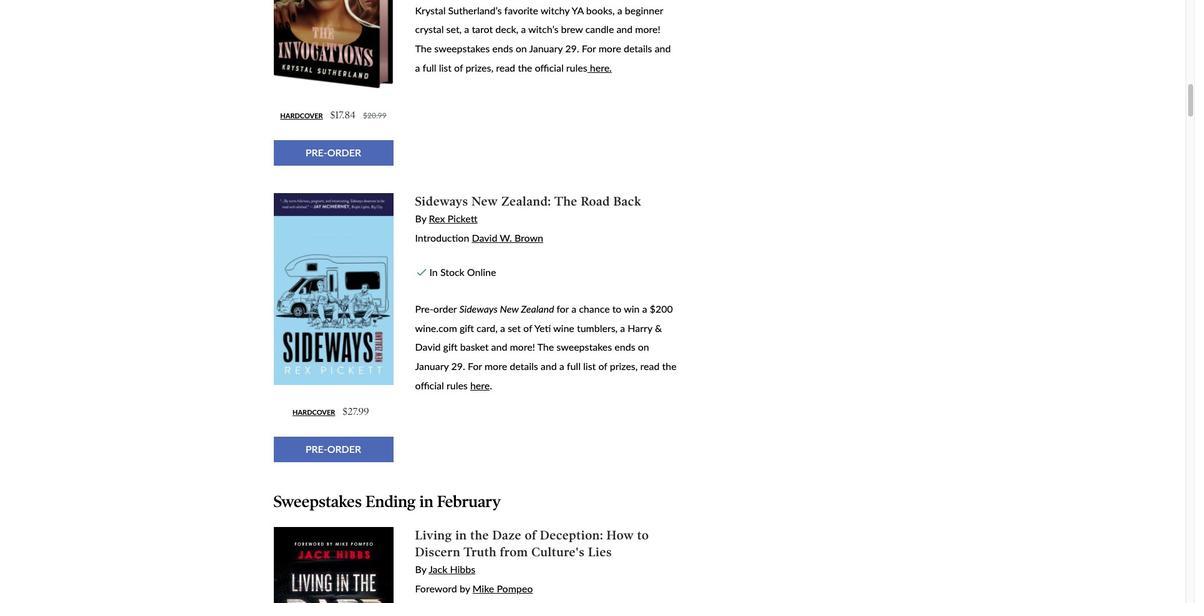 Task type: locate. For each thing, give the bounding box(es) containing it.
zealand
[[521, 303, 554, 315]]

david up january on the left of the page
[[415, 341, 441, 353]]

1 vertical spatial new
[[500, 303, 519, 315]]

sideways
[[415, 194, 468, 209], [459, 303, 498, 315]]

rules
[[447, 380, 468, 392]]

1 vertical spatial in
[[456, 528, 467, 543]]

to right how
[[638, 528, 649, 543]]

1 pre- from the top
[[306, 147, 327, 158]]

1 vertical spatial pre-order button
[[274, 437, 393, 463]]

pre-order down $17.84
[[306, 147, 361, 158]]

a
[[572, 303, 577, 315], [642, 303, 647, 315], [500, 322, 505, 334], [620, 322, 625, 334], [559, 361, 564, 372]]

sweepstakes
[[557, 341, 612, 353]]

0 vertical spatial of
[[523, 322, 532, 334]]

read
[[640, 361, 660, 372]]

pre-order button down $17.84
[[274, 140, 393, 166]]

ending
[[366, 493, 416, 512]]

in
[[420, 493, 433, 512], [456, 528, 467, 543]]

rex pickett link
[[429, 213, 478, 225]]

0 vertical spatial pre-
[[306, 147, 327, 158]]

29.
[[451, 361, 465, 372]]

living in the daze of deception: how to discern truth from culture's lies image
[[274, 528, 393, 604]]

of right list on the bottom
[[599, 361, 607, 372]]

0 horizontal spatial in
[[420, 493, 433, 512]]

rex
[[429, 213, 445, 225]]

for
[[468, 361, 482, 372]]

pre- for $27.99
[[306, 443, 327, 455]]

the invocations (b&n exclusive edition) image
[[274, 0, 393, 89]]

to left win
[[612, 303, 622, 315]]

more
[[485, 361, 507, 372]]

0 vertical spatial order
[[327, 147, 361, 158]]

pre-order
[[306, 147, 361, 158], [306, 443, 361, 455]]

a left 'full'
[[559, 361, 564, 372]]

pre-
[[415, 303, 434, 315]]

on
[[638, 341, 649, 353]]

pre-order button
[[274, 140, 393, 166], [274, 437, 393, 463]]

new up pickett
[[472, 194, 498, 209]]

and up more
[[491, 341, 507, 353]]

a left set
[[500, 322, 505, 334]]

david
[[472, 232, 497, 244], [415, 341, 441, 353]]

of
[[523, 322, 532, 334], [599, 361, 607, 372], [525, 528, 537, 543]]

2 order from the top
[[327, 443, 361, 455]]

2 vertical spatial of
[[525, 528, 537, 543]]

2 pre-order button from the top
[[274, 437, 393, 463]]

the
[[662, 361, 677, 372], [470, 528, 489, 543]]

1 vertical spatial pre-
[[306, 443, 327, 455]]

0 horizontal spatial new
[[472, 194, 498, 209]]

1 horizontal spatial to
[[638, 528, 649, 543]]

from
[[500, 545, 528, 560]]

foreword by mike pompeo
[[415, 583, 533, 595]]

in up living
[[420, 493, 433, 512]]

hardcover for $17.84
[[280, 112, 323, 120]]

a right for
[[572, 303, 577, 315]]

the left the road
[[555, 194, 578, 209]]

0 vertical spatial in
[[420, 493, 433, 512]]

for
[[557, 303, 569, 315]]

full
[[567, 361, 581, 372]]

0 horizontal spatial david
[[415, 341, 441, 353]]

0 vertical spatial gift
[[460, 322, 474, 334]]

and
[[491, 341, 507, 353], [541, 361, 557, 372]]

sideways up the "card,"
[[459, 303, 498, 315]]

0 horizontal spatial the
[[470, 528, 489, 543]]

new
[[472, 194, 498, 209], [500, 303, 519, 315]]

0 vertical spatial the
[[662, 361, 677, 372]]

0 horizontal spatial and
[[491, 341, 507, 353]]

1 vertical spatial pre-order
[[306, 443, 361, 455]]

the
[[555, 194, 578, 209], [537, 341, 554, 353]]

the down yeti
[[537, 341, 554, 353]]

0 vertical spatial to
[[612, 303, 622, 315]]

1 vertical spatial of
[[599, 361, 607, 372]]

&
[[655, 322, 662, 334]]

1 horizontal spatial new
[[500, 303, 519, 315]]

0 vertical spatial by
[[415, 213, 426, 225]]

pre-order button down $27.99
[[274, 437, 393, 463]]

the inside living in the daze of deception: how to discern truth from culture's lies
[[470, 528, 489, 543]]

order
[[327, 147, 361, 158], [327, 443, 361, 455]]

2 by from the top
[[415, 564, 426, 576]]

0 vertical spatial hardcover
[[280, 112, 323, 120]]

the right 'read'
[[662, 361, 677, 372]]

2 pre-order from the top
[[306, 443, 361, 455]]

by
[[460, 583, 470, 595]]

1 horizontal spatial the
[[555, 194, 578, 209]]

january
[[415, 361, 449, 372]]

1 vertical spatial the
[[470, 528, 489, 543]]

stock
[[440, 266, 465, 278]]

by jack hibbs
[[415, 564, 476, 576]]

1 vertical spatial hardcover
[[293, 409, 335, 417]]

of inside living in the daze of deception: how to discern truth from culture's lies
[[525, 528, 537, 543]]

pre-
[[306, 147, 327, 158], [306, 443, 327, 455]]

list
[[583, 361, 596, 372]]

1 vertical spatial the
[[537, 341, 554, 353]]

by left jack
[[415, 564, 426, 576]]

0 vertical spatial pre-order button
[[274, 140, 393, 166]]

0 horizontal spatial gift
[[443, 341, 458, 353]]

1 vertical spatial and
[[541, 361, 557, 372]]

prizes,
[[610, 361, 638, 372]]

hardcover
[[280, 112, 323, 120], [293, 409, 335, 417]]

1 vertical spatial sideways
[[459, 303, 498, 315]]

in inside living in the daze of deception: how to discern truth from culture's lies
[[456, 528, 467, 543]]

pre-order down $27.99
[[306, 443, 361, 455]]

pre- for $17.84
[[306, 147, 327, 158]]

gift up 29.
[[443, 341, 458, 353]]

hardcover for $27.99
[[293, 409, 335, 417]]

here.
[[587, 62, 612, 74]]

by for living in the daze of deception: how to discern truth from culture's lies
[[415, 564, 426, 576]]

order for $17.84
[[327, 147, 361, 158]]

gift left the "card,"
[[460, 322, 474, 334]]

sideways up the by rex pickett
[[415, 194, 468, 209]]

in up truth at the bottom
[[456, 528, 467, 543]]

1 pre-order button from the top
[[274, 140, 393, 166]]

introduction david w. brown
[[415, 232, 543, 244]]

a left harry
[[620, 322, 625, 334]]

$200
[[650, 303, 673, 315]]

of up from
[[525, 528, 537, 543]]

the inside for a chance to win a $200 wine.com gift card, a set of yeti wine tumblers, a harry & david gift basket and more! the sweepstakes ends on january 29. for more details and a full list of prizes, read the official rules
[[662, 361, 677, 372]]

more!
[[510, 341, 535, 353]]

and right details
[[541, 361, 557, 372]]

the up truth at the bottom
[[470, 528, 489, 543]]

in stock online
[[430, 266, 496, 278]]

david w. brown link
[[472, 232, 543, 244]]

living
[[415, 528, 452, 543]]

pre-order button for $17.84
[[274, 140, 393, 166]]

to
[[612, 303, 622, 315], [638, 528, 649, 543]]

win
[[624, 303, 640, 315]]

discern
[[415, 545, 461, 560]]

0 vertical spatial new
[[472, 194, 498, 209]]

in
[[430, 266, 438, 278]]

order for $27.99
[[327, 443, 361, 455]]

1 by from the top
[[415, 213, 426, 225]]

1 order from the top
[[327, 147, 361, 158]]

of right set
[[523, 322, 532, 334]]

1 horizontal spatial the
[[662, 361, 677, 372]]

here. link
[[587, 62, 612, 74]]

david left the w.
[[472, 232, 497, 244]]

1 vertical spatial david
[[415, 341, 441, 353]]

new up set
[[500, 303, 519, 315]]

sideways new zealand: the road back
[[415, 194, 642, 209]]

2 pre- from the top
[[306, 443, 327, 455]]

here .
[[470, 380, 492, 392]]

gift
[[460, 322, 474, 334], [443, 341, 458, 353]]

hardcover left $17.84
[[280, 112, 323, 120]]

1 pre-order from the top
[[306, 147, 361, 158]]

0 horizontal spatial to
[[612, 303, 622, 315]]

1 vertical spatial by
[[415, 564, 426, 576]]

1 vertical spatial order
[[327, 443, 361, 455]]

by left rex
[[415, 213, 426, 225]]

wine
[[553, 322, 574, 334]]

by
[[415, 213, 426, 225], [415, 564, 426, 576]]

1 horizontal spatial in
[[456, 528, 467, 543]]

pre-order for $27.99
[[306, 443, 361, 455]]

order down $17.84
[[327, 147, 361, 158]]

order down $27.99
[[327, 443, 361, 455]]

0 horizontal spatial the
[[537, 341, 554, 353]]

chance
[[579, 303, 610, 315]]

0 vertical spatial pre-order
[[306, 147, 361, 158]]

1 vertical spatial to
[[638, 528, 649, 543]]

0 vertical spatial david
[[472, 232, 497, 244]]

hardcover left $27.99
[[293, 409, 335, 417]]



Task type: describe. For each thing, give the bounding box(es) containing it.
living in the daze of deception: how to discern truth from culture's lies link
[[415, 528, 649, 560]]

$17.84
[[330, 109, 356, 121]]

by rex pickett
[[415, 213, 478, 225]]

1 horizontal spatial david
[[472, 232, 497, 244]]

basket
[[460, 341, 489, 353]]

tumblers,
[[577, 322, 618, 334]]

order
[[433, 303, 457, 315]]

pre-order sideways new zealand
[[415, 303, 557, 315]]

sweepstakes ending in february
[[274, 493, 501, 512]]

wine.com
[[415, 322, 457, 334]]

w.
[[500, 232, 512, 244]]

deception:
[[540, 528, 603, 543]]

brown
[[515, 232, 543, 244]]

jack hibbs link
[[429, 564, 476, 576]]

how
[[607, 528, 634, 543]]

mike pompeo link
[[473, 583, 533, 595]]

mike
[[473, 583, 494, 595]]

$27.99
[[343, 406, 369, 418]]

hibbs
[[450, 564, 476, 576]]

foreword
[[415, 583, 457, 595]]

0 vertical spatial and
[[491, 341, 507, 353]]

set
[[508, 322, 521, 334]]

1 vertical spatial gift
[[443, 341, 458, 353]]

culture's
[[532, 545, 585, 560]]

online
[[467, 266, 496, 278]]

living in the daze of deception: how to discern truth from culture's lies
[[415, 528, 649, 560]]

sideways new zealand: the road back image
[[274, 193, 393, 385]]

details
[[510, 361, 538, 372]]

back
[[614, 194, 642, 209]]

lies
[[588, 545, 612, 560]]

road
[[581, 194, 610, 209]]

jack
[[429, 564, 448, 576]]

0 vertical spatial sideways
[[415, 194, 468, 209]]

ends
[[615, 341, 635, 353]]

here
[[470, 380, 490, 392]]

card,
[[477, 322, 498, 334]]

sweepstakes
[[274, 493, 362, 512]]

harry
[[628, 322, 652, 334]]

.
[[490, 380, 492, 392]]

to inside for a chance to win a $200 wine.com gift card, a set of yeti wine tumblers, a harry & david gift basket and more! the sweepstakes ends on january 29. for more details and a full list of prizes, read the official rules
[[612, 303, 622, 315]]

pre-order button for $27.99
[[274, 437, 393, 463]]

1 horizontal spatial gift
[[460, 322, 474, 334]]

$20.99
[[363, 111, 387, 121]]

pickett
[[448, 213, 478, 225]]

february
[[437, 493, 501, 512]]

zealand:
[[502, 194, 551, 209]]

introduction
[[415, 232, 469, 244]]

daze
[[493, 528, 522, 543]]

pre-order for $17.84
[[306, 147, 361, 158]]

here link
[[470, 380, 490, 392]]

by for sideways new zealand: the road back
[[415, 213, 426, 225]]

official
[[415, 380, 444, 392]]

0 vertical spatial the
[[555, 194, 578, 209]]

yeti
[[535, 322, 551, 334]]

sideways new zealand: the road back link
[[415, 194, 642, 209]]

for a chance to win a $200 wine.com gift card, a set of yeti wine tumblers, a harry & david gift basket and more! the sweepstakes ends on january 29. for more details and a full list of prizes, read the official rules
[[415, 303, 677, 392]]

to inside living in the daze of deception: how to discern truth from culture's lies
[[638, 528, 649, 543]]

david inside for a chance to win a $200 wine.com gift card, a set of yeti wine tumblers, a harry & david gift basket and more! the sweepstakes ends on january 29. for more details and a full list of prizes, read the official rules
[[415, 341, 441, 353]]

a right win
[[642, 303, 647, 315]]

the inside for a chance to win a $200 wine.com gift card, a set of yeti wine tumblers, a harry & david gift basket and more! the sweepstakes ends on january 29. for more details and a full list of prizes, read the official rules
[[537, 341, 554, 353]]

pompeo
[[497, 583, 533, 595]]

truth
[[464, 545, 497, 560]]

1 horizontal spatial and
[[541, 361, 557, 372]]



Task type: vqa. For each thing, say whether or not it's contained in the screenshot.
the the
yes



